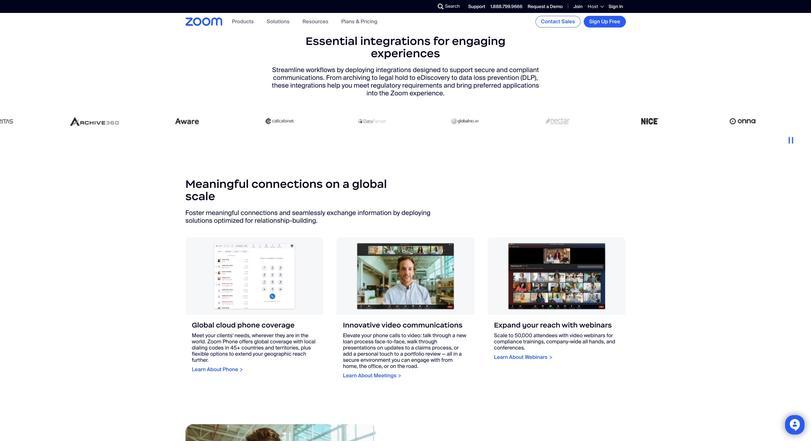 Task type: locate. For each thing, give the bounding box(es) containing it.
with inside innovative video communications elevate your phone calls to video: talk through a new loan process face-to-face, walk through presentations on updates to a claims process, or add a personal touch to a portfolio review — all in a secure environment you can engage with from home, the office, or on the road. learn about meetings
[[431, 357, 440, 364]]

secure inside streamline workflows by deploying integrations designed to support secure and compliant communications. from archiving to legal hold to ediscovery to data loss prevention (dlp), these integrations help you meet regulatory requirements and bring preferred applications into the zoom experience.
[[474, 66, 495, 74]]

0 horizontal spatial zoom
[[207, 339, 221, 346]]

with
[[562, 321, 578, 330], [559, 333, 569, 340], [293, 339, 303, 346], [431, 357, 440, 364]]

for inside foster meaningful connections and seamlessly exchange information by deploying solutions optimized for relationship-building.
[[245, 217, 253, 225]]

with inside global cloud phone coverage meet your clients' needs, wherever they are in the world. zoom phone offers global coverage with local dialing codes in 45+ countries and territories, plus flexible options to extend your geographic reach further. learn about phone
[[293, 339, 303, 346]]

secure inside innovative video communications elevate your phone calls to video: talk through a new loan process face-to-face, walk through presentations on updates to a claims process, or add a personal touch to a portfolio review — all in a secure environment you can engage with from home, the office, or on the road. learn about meetings
[[343, 357, 359, 364]]

host button
[[588, 4, 604, 9]]

1 horizontal spatial secure
[[474, 66, 495, 74]]

1 horizontal spatial in
[[295, 333, 300, 340]]

None search field
[[414, 1, 439, 12]]

in left 45+
[[225, 345, 229, 352]]

a
[[546, 3, 549, 9], [343, 177, 349, 191], [452, 333, 455, 340], [411, 345, 414, 352], [353, 351, 356, 358], [400, 351, 403, 358], [459, 351, 462, 358]]

1 vertical spatial by
[[393, 209, 400, 217]]

0 horizontal spatial about
[[207, 367, 221, 374]]

phone down options
[[223, 367, 238, 374]]

2 vertical spatial on
[[390, 363, 396, 370]]

zoom webinars image
[[488, 238, 626, 316]]

0 vertical spatial global
[[352, 177, 387, 191]]

1 vertical spatial phone
[[223, 367, 238, 374]]

support
[[468, 3, 485, 9]]

prevention
[[487, 73, 519, 82]]

video inside innovative video communications elevate your phone calls to video: talk through a new loan process face-to-face, walk through presentations on updates to a claims process, or add a personal touch to a portfolio review — all in a secure environment you can engage with from home, the office, or on the road. learn about meetings
[[382, 321, 401, 330]]

0 horizontal spatial you
[[342, 81, 352, 90]]

innovative
[[343, 321, 380, 330]]

cloud
[[216, 321, 236, 330]]

up
[[601, 18, 608, 25]]

on up meetings
[[390, 363, 396, 370]]

1 horizontal spatial or
[[454, 345, 459, 352]]

join
[[574, 3, 583, 9]]

0 vertical spatial secure
[[474, 66, 495, 74]]

nice logo image
[[607, 110, 687, 133]]

your right extend
[[253, 351, 263, 358]]

1 horizontal spatial sign
[[609, 3, 618, 9]]

all inside expand your reach with webinars scale to 50,000 attendees with video webinars for compliance trainings, company-wide all hands, and conferences. learn about webinars
[[583, 339, 588, 346]]

engaging
[[452, 34, 506, 48]]

zoom up options
[[207, 339, 221, 346]]

0 vertical spatial for
[[433, 34, 449, 48]]

0 vertical spatial phone
[[237, 321, 260, 330]]

1 vertical spatial or
[[384, 363, 389, 370]]

2 vertical spatial integrations
[[290, 81, 326, 90]]

you right help
[[342, 81, 352, 90]]

0 vertical spatial sign
[[609, 3, 618, 9]]

learn inside innovative video communications elevate your phone calls to video: talk through a new loan process face-to-face, walk through presentations on updates to a claims process, or add a personal touch to a portfolio review — all in a secure environment you can engage with from home, the office, or on the road. learn about meetings
[[343, 373, 357, 380]]

all
[[583, 339, 588, 346], [447, 351, 452, 358]]

1 vertical spatial connections
[[241, 209, 278, 217]]

0 vertical spatial integrations
[[360, 34, 431, 48]]

0 horizontal spatial global
[[254, 339, 269, 346]]

to left legal
[[372, 73, 378, 82]]

0 horizontal spatial all
[[447, 351, 452, 358]]

help
[[327, 81, 340, 90]]

phone inside innovative video communications elevate your phone calls to video: talk through a new loan process face-to-face, walk through presentations on updates to a claims process, or add a personal touch to a portfolio review — all in a secure environment you can engage with from home, the office, or on the road. learn about meetings
[[373, 333, 388, 340]]

sales
[[562, 18, 575, 25]]

phone up needs, on the bottom left of the page
[[237, 321, 260, 330]]

offers
[[239, 339, 253, 346]]

1 vertical spatial on
[[377, 345, 383, 352]]

2 horizontal spatial for
[[607, 333, 613, 340]]

hold
[[395, 73, 408, 82]]

global up information
[[352, 177, 387, 191]]

the up plus
[[301, 333, 308, 340]]

reach up 'attendees'
[[540, 321, 560, 330]]

aware logo image
[[144, 110, 224, 133]]

1 horizontal spatial for
[[433, 34, 449, 48]]

0 horizontal spatial secure
[[343, 357, 359, 364]]

your down innovative
[[362, 333, 372, 340]]

options
[[210, 351, 228, 358]]

1 vertical spatial zoom
[[207, 339, 221, 346]]

new
[[457, 333, 466, 340]]

0 vertical spatial phone
[[223, 339, 238, 346]]

for right the hands,
[[607, 333, 613, 340]]

essential
[[306, 34, 358, 48]]

video up calls
[[382, 321, 401, 330]]

50,000
[[515, 333, 532, 340]]

all inside innovative video communications elevate your phone calls to video: talk through a new loan process face-to-face, walk through presentations on updates to a claims process, or add a personal touch to a portfolio review — all in a secure environment you can engage with from home, the office, or on the road. learn about meetings
[[447, 351, 452, 358]]

meaningful
[[185, 177, 249, 191]]

hands,
[[589, 339, 605, 346]]

veritas logo image
[[0, 110, 39, 133]]

for right 'optimized'
[[245, 217, 253, 225]]

2 horizontal spatial learn
[[494, 354, 508, 361]]

contact sales
[[541, 18, 575, 25]]

0 horizontal spatial by
[[337, 66, 344, 74]]

on inside meaningful connections on a global scale
[[326, 177, 340, 191]]

1 vertical spatial for
[[245, 217, 253, 225]]

a left claims
[[411, 345, 414, 352]]

0 vertical spatial zoom
[[390, 89, 408, 97]]

a left demo
[[546, 3, 549, 9]]

secure
[[474, 66, 495, 74], [343, 357, 359, 364]]

learn down "further."
[[192, 367, 206, 374]]

a up exchange
[[343, 177, 349, 191]]

global
[[352, 177, 387, 191], [254, 339, 269, 346]]

2 horizontal spatial in
[[453, 351, 458, 358]]

1 horizontal spatial about
[[358, 373, 373, 380]]

essential integrations for engaging experiences
[[306, 34, 506, 60]]

2 horizontal spatial about
[[509, 354, 524, 361]]

for up designed
[[433, 34, 449, 48]]

with left —
[[431, 357, 440, 364]]

1 vertical spatial phone
[[373, 333, 388, 340]]

1 vertical spatial deploying
[[402, 209, 431, 217]]

by
[[337, 66, 344, 74], [393, 209, 400, 217]]

1 vertical spatial reach
[[293, 351, 306, 358]]

regulatory
[[371, 81, 401, 90]]

sign up free
[[589, 18, 620, 25]]

deploying inside streamline workflows by deploying integrations designed to support secure and compliant communications. from archiving to legal hold to ediscovery to data loss prevention (dlp), these integrations help you meet regulatory requirements and bring preferred applications into the zoom experience.
[[345, 66, 374, 74]]

your up 50,000
[[522, 321, 539, 330]]

1 horizontal spatial learn
[[343, 373, 357, 380]]

review
[[425, 351, 441, 358]]

from
[[442, 357, 453, 364]]

webinars right wide at the bottom of the page
[[584, 333, 605, 340]]

accessibility text for the logo slide component element
[[0, 22, 811, 159]]

the left office,
[[359, 363, 367, 370]]

nectar logo image
[[515, 110, 595, 133]]

geographic
[[264, 351, 291, 358]]

phone inside global cloud phone coverage meet your clients' needs, wherever they are in the world. zoom phone offers global coverage with local dialing codes in 45+ countries and territories, plus flexible options to extend your geographic reach further. learn about phone
[[237, 321, 260, 330]]

by inside streamline workflows by deploying integrations designed to support secure and compliant communications. from archiving to legal hold to ediscovery to data loss prevention (dlp), these integrations help you meet regulatory requirements and bring preferred applications into the zoom experience.
[[337, 66, 344, 74]]

1 horizontal spatial by
[[393, 209, 400, 217]]

from
[[326, 73, 342, 82]]

and inside global cloud phone coverage meet your clients' needs, wherever they are in the world. zoom phone offers global coverage with local dialing codes in 45+ countries and territories, plus flexible options to extend your geographic reach further. learn about phone
[[265, 345, 274, 352]]

workflows
[[306, 66, 335, 74]]

sign
[[609, 3, 618, 9], [589, 18, 600, 25]]

pricing
[[361, 18, 378, 25]]

and right the hands,
[[606, 339, 615, 346]]

video left the hands,
[[570, 333, 583, 340]]

all right —
[[447, 351, 452, 358]]

conferences.
[[494, 345, 525, 352]]

or up meetings
[[384, 363, 389, 370]]

a left new
[[452, 333, 455, 340]]

territories,
[[275, 345, 300, 352]]

0 vertical spatial you
[[342, 81, 352, 90]]

to left support on the top right of page
[[442, 66, 448, 74]]

1 vertical spatial video
[[570, 333, 583, 340]]

on up exchange
[[326, 177, 340, 191]]

communications.
[[273, 73, 325, 82]]

through
[[433, 333, 451, 340], [419, 339, 437, 346]]

0 horizontal spatial sign
[[589, 18, 600, 25]]

2 vertical spatial for
[[607, 333, 613, 340]]

resources
[[303, 18, 328, 25]]

to left extend
[[229, 351, 234, 358]]

0 horizontal spatial deploying
[[345, 66, 374, 74]]

plans & pricing
[[341, 18, 378, 25]]

and left 'building.' at the left of page
[[279, 209, 291, 217]]

1 horizontal spatial zoom
[[390, 89, 408, 97]]

the left the road.
[[397, 363, 405, 370]]

0 vertical spatial or
[[454, 345, 459, 352]]

1 vertical spatial webinars
[[584, 333, 605, 340]]

sign up free link
[[584, 16, 626, 28]]

deploying
[[345, 66, 374, 74], [402, 209, 431, 217]]

global inside global cloud phone coverage meet your clients' needs, wherever they are in the world. zoom phone offers global coverage with local dialing codes in 45+ countries and territories, plus flexible options to extend your geographic reach further. learn about phone
[[254, 339, 269, 346]]

2 phone from the top
[[223, 367, 238, 374]]

1 vertical spatial coverage
[[270, 339, 292, 346]]

presentations
[[343, 345, 376, 352]]

1 horizontal spatial all
[[583, 339, 588, 346]]

0 horizontal spatial learn
[[192, 367, 206, 374]]

loan
[[343, 339, 353, 346]]

home,
[[343, 363, 358, 370]]

1 horizontal spatial video
[[570, 333, 583, 340]]

0 vertical spatial reach
[[540, 321, 560, 330]]

learn inside global cloud phone coverage meet your clients' needs, wherever they are in the world. zoom phone offers global coverage with local dialing codes in 45+ countries and territories, plus flexible options to extend your geographic reach further. learn about phone
[[192, 367, 206, 374]]

learn down home,
[[343, 373, 357, 380]]

0 vertical spatial video
[[382, 321, 401, 330]]

and up preferred
[[496, 66, 508, 74]]

and inside expand your reach with webinars scale to 50,000 attendees with video webinars for compliance trainings, company-wide all hands, and conferences. learn about webinars
[[606, 339, 615, 346]]

in right are
[[295, 333, 300, 340]]

or
[[454, 345, 459, 352], [384, 363, 389, 370]]

on left to-
[[377, 345, 383, 352]]

to-
[[387, 339, 394, 346]]

phone left offers
[[223, 339, 238, 346]]

to right touch
[[394, 351, 399, 358]]

by up help
[[337, 66, 344, 74]]

search
[[445, 3, 460, 9]]

or down new
[[454, 345, 459, 352]]

secure down presentations
[[343, 357, 359, 364]]

and down wherever
[[265, 345, 274, 352]]

1 vertical spatial sign
[[589, 18, 600, 25]]

and left bring
[[444, 81, 455, 90]]

0 vertical spatial connections
[[252, 177, 323, 191]]

plans
[[341, 18, 355, 25]]

video inside expand your reach with webinars scale to 50,000 attendees with video webinars for compliance trainings, company-wide all hands, and conferences. learn about webinars
[[570, 333, 583, 340]]

seamlessly
[[292, 209, 325, 217]]

to up can
[[405, 345, 410, 352]]

1 vertical spatial global
[[254, 339, 269, 346]]

1 horizontal spatial deploying
[[402, 209, 431, 217]]

0 horizontal spatial on
[[326, 177, 340, 191]]

data
[[459, 73, 472, 82]]

you left can
[[392, 357, 400, 364]]

connections
[[252, 177, 323, 191], [241, 209, 278, 217]]

about inside global cloud phone coverage meet your clients' needs, wherever they are in the world. zoom phone offers global coverage with local dialing codes in 45+ countries and territories, plus flexible options to extend your geographic reach further. learn about phone
[[207, 367, 221, 374]]

search image
[[438, 4, 444, 9], [438, 4, 444, 9]]

archive360 logo image
[[52, 110, 131, 133]]

in right "from"
[[453, 351, 458, 358]]

0 vertical spatial by
[[337, 66, 344, 74]]

—
[[442, 351, 446, 358]]

and
[[496, 66, 508, 74], [444, 81, 455, 90], [279, 209, 291, 217], [606, 339, 615, 346], [265, 345, 274, 352]]

global
[[192, 321, 214, 330]]

about down office,
[[358, 373, 373, 380]]

to right calls
[[402, 333, 406, 340]]

learn
[[494, 354, 508, 361], [192, 367, 206, 374], [343, 373, 357, 380]]

webinars up the hands,
[[579, 321, 612, 330]]

about down conferences.
[[509, 354, 524, 361]]

1 horizontal spatial you
[[392, 357, 400, 364]]

the right into
[[379, 89, 389, 97]]

group on a zoom video call image
[[337, 238, 475, 316]]

0 vertical spatial deploying
[[345, 66, 374, 74]]

communications
[[403, 321, 463, 330]]

0 horizontal spatial or
[[384, 363, 389, 370]]

0 vertical spatial on
[[326, 177, 340, 191]]

phone left calls
[[373, 333, 388, 340]]

streamline
[[272, 66, 304, 74]]

reach down local
[[293, 351, 306, 358]]

with left local
[[293, 339, 303, 346]]

0 vertical spatial webinars
[[579, 321, 612, 330]]

talk
[[423, 333, 431, 340]]

coverage up they
[[262, 321, 295, 330]]

phone
[[237, 321, 260, 330], [373, 333, 388, 340]]

0 horizontal spatial for
[[245, 217, 253, 225]]

coverage up geographic
[[270, 339, 292, 346]]

by right information
[[393, 209, 400, 217]]

1 vertical spatial all
[[447, 351, 452, 358]]

1 vertical spatial you
[[392, 357, 400, 364]]

sign for sign in
[[609, 3, 618, 9]]

with left wide at the bottom of the page
[[559, 333, 569, 340]]

to inside expand your reach with webinars scale to 50,000 attendees with video webinars for compliance trainings, company-wide all hands, and conferences. learn about webinars
[[509, 333, 513, 340]]

webinars
[[579, 321, 612, 330], [584, 333, 605, 340]]

1 horizontal spatial phone
[[373, 333, 388, 340]]

phone
[[223, 339, 238, 346], [223, 367, 238, 374]]

sign left in
[[609, 3, 618, 9]]

global right offers
[[254, 339, 269, 346]]

0 horizontal spatial video
[[382, 321, 401, 330]]

45+
[[230, 345, 240, 352]]

about down options
[[207, 367, 221, 374]]

your right 'meet'
[[205, 333, 216, 340]]

request a demo
[[528, 3, 563, 9]]

in
[[295, 333, 300, 340], [225, 345, 229, 352], [453, 351, 458, 358]]

optimized
[[214, 217, 244, 225]]

0 vertical spatial all
[[583, 339, 588, 346]]

portfolio
[[404, 351, 424, 358]]

secure up preferred
[[474, 66, 495, 74]]

the inside streamline workflows by deploying integrations designed to support secure and compliant communications. from archiving to legal hold to ediscovery to data loss prevention (dlp), these integrations help you meet regulatory requirements and bring preferred applications into the zoom experience.
[[379, 89, 389, 97]]

0 horizontal spatial reach
[[293, 351, 306, 358]]

bring
[[457, 81, 472, 90]]

zoom logo image
[[185, 18, 222, 26]]

road.
[[406, 363, 419, 370]]

building.
[[292, 217, 318, 225]]

sign for sign up free
[[589, 18, 600, 25]]

compliance
[[494, 339, 522, 346]]

1 horizontal spatial reach
[[540, 321, 560, 330]]

all right wide at the bottom of the page
[[583, 339, 588, 346]]

to left data
[[452, 73, 457, 82]]

1 horizontal spatial global
[[352, 177, 387, 191]]

1 vertical spatial secure
[[343, 357, 359, 364]]

video:
[[408, 333, 422, 340]]

0 horizontal spatial phone
[[237, 321, 260, 330]]

learn down conferences.
[[494, 354, 508, 361]]

zoom down hold
[[390, 89, 408, 97]]

to right scale
[[509, 333, 513, 340]]

sign left up
[[589, 18, 600, 25]]

you inside innovative video communications elevate your phone calls to video: talk through a new loan process face-to-face, walk through presentations on updates to a claims process, or add a personal touch to a portfolio review — all in a secure environment you can engage with from home, the office, or on the road. learn about meetings
[[392, 357, 400, 364]]

about inside innovative video communications elevate your phone calls to video: talk through a new loan process face-to-face, walk through presentations on updates to a claims process, or add a personal touch to a portfolio review — all in a secure environment you can engage with from home, the office, or on the road. learn about meetings
[[358, 373, 373, 380]]

office,
[[368, 363, 383, 370]]

global inside meaningful connections on a global scale
[[352, 177, 387, 191]]



Task type: describe. For each thing, give the bounding box(es) containing it.
deploying inside foster meaningful connections and seamlessly exchange information by deploying solutions optimized for relationship-building.
[[402, 209, 431, 217]]

products
[[232, 18, 254, 25]]

support link
[[468, 3, 485, 9]]

solutions button
[[267, 18, 290, 25]]

expand your reach with webinars scale to 50,000 attendees with video webinars for compliance trainings, company-wide all hands, and conferences. learn about webinars
[[494, 321, 615, 361]]

attendees
[[534, 333, 558, 340]]

connections inside meaningful connections on a global scale
[[252, 177, 323, 191]]

meaningful
[[206, 209, 239, 217]]

about inside expand your reach with webinars scale to 50,000 attendees with video webinars for compliance trainings, company-wide all hands, and conferences. learn about webinars
[[509, 354, 524, 361]]

calls
[[389, 333, 400, 340]]

reach inside global cloud phone coverage meet your clients' needs, wherever they are in the world. zoom phone offers global coverage with local dialing codes in 45+ countries and territories, plus flexible options to extend your geographic reach further. learn about phone
[[293, 351, 306, 358]]

0 horizontal spatial in
[[225, 345, 229, 352]]

plus
[[301, 345, 311, 352]]

company-
[[546, 339, 570, 346]]

walk
[[407, 339, 418, 346]]

meet
[[192, 333, 204, 340]]

0 vertical spatial coverage
[[262, 321, 295, 330]]

your inside innovative video communications elevate your phone calls to video: talk through a new loan process face-to-face, walk through presentations on updates to a claims process, or add a personal touch to a portfolio review — all in a secure environment you can engage with from home, the office, or on the road. learn about meetings
[[362, 333, 372, 340]]

demo
[[550, 3, 563, 9]]

scale
[[494, 333, 508, 340]]

1.888.799.9666 link
[[491, 3, 523, 9]]

request
[[528, 3, 545, 9]]

the inside global cloud phone coverage meet your clients' needs, wherever they are in the world. zoom phone offers global coverage with local dialing codes in 45+ countries and territories, plus flexible options to extend your geographic reach further. learn about phone
[[301, 333, 308, 340]]

zoom inside streamline workflows by deploying integrations designed to support secure and compliant communications. from archiving to legal hold to ediscovery to data loss prevention (dlp), these integrations help you meet regulatory requirements and bring preferred applications into the zoom experience.
[[390, 89, 408, 97]]

a right "from"
[[459, 351, 462, 358]]

experiences
[[371, 46, 440, 60]]

1 phone from the top
[[223, 339, 238, 346]]

through up the process,
[[433, 333, 451, 340]]

a inside meaningful connections on a global scale
[[343, 177, 349, 191]]

2 horizontal spatial on
[[390, 363, 396, 370]]

you inside streamline workflows by deploying integrations designed to support secure and compliant communications. from archiving to legal hold to ediscovery to data loss prevention (dlp), these integrations help you meet regulatory requirements and bring preferred applications into the zoom experience.
[[342, 81, 352, 90]]

to inside global cloud phone coverage meet your clients' needs, wherever they are in the world. zoom phone offers global coverage with local dialing codes in 45+ countries and territories, plus flexible options to extend your geographic reach further. learn about phone
[[229, 351, 234, 358]]

plans & pricing link
[[341, 18, 378, 25]]

reach inside expand your reach with webinars scale to 50,000 attendees with video webinars for compliance trainings, company-wide all hands, and conferences. learn about webinars
[[540, 321, 560, 330]]

local
[[304, 339, 316, 346]]

trainings,
[[523, 339, 545, 346]]

global relay logo image
[[422, 110, 502, 133]]

zoom inside global cloud phone coverage meet your clients' needs, wherever they are in the world. zoom phone offers global coverage with local dialing codes in 45+ countries and territories, plus flexible options to extend your geographic reach further. learn about phone
[[207, 339, 221, 346]]

can
[[401, 357, 410, 364]]

onna logo image
[[700, 110, 780, 133]]

claims
[[415, 345, 431, 352]]

a down face,
[[400, 351, 403, 358]]

(dlp),
[[521, 73, 538, 82]]

connections inside foster meaningful connections and seamlessly exchange information by deploying solutions optimized for relationship-building.
[[241, 209, 278, 217]]

and inside foster meaningful connections and seamlessly exchange information by deploying solutions optimized for relationship-building.
[[279, 209, 291, 217]]

requirements
[[402, 81, 442, 90]]

solutions
[[267, 18, 290, 25]]

with up wide at the bottom of the page
[[562, 321, 578, 330]]

updates
[[384, 345, 404, 352]]

personal
[[357, 351, 378, 358]]

in inside innovative video communications elevate your phone calls to video: talk through a new loan process face-to-face, walk through presentations on updates to a claims process, or add a personal touch to a portfolio review — all in a secure environment you can engage with from home, the office, or on the road. learn about meetings
[[453, 351, 458, 358]]

by inside foster meaningful connections and seamlessly exchange information by deploying solutions optimized for relationship-building.
[[393, 209, 400, 217]]

through up "review"
[[419, 339, 437, 346]]

these
[[272, 81, 289, 90]]

compliant
[[509, 66, 539, 74]]

designed
[[413, 66, 441, 74]]

elevate
[[343, 333, 360, 340]]

engage
[[411, 357, 429, 364]]

integrations inside essential integrations for engaging experiences
[[360, 34, 431, 48]]

data parser logo image
[[330, 110, 409, 133]]

legal
[[379, 73, 394, 82]]

learn inside expand your reach with webinars scale to 50,000 attendees with video webinars for compliance trainings, company-wide all hands, and conferences. learn about webinars
[[494, 354, 508, 361]]

environment
[[361, 357, 391, 364]]

request a demo link
[[528, 3, 563, 9]]

your inside expand your reach with webinars scale to 50,000 attendees with video webinars for compliance trainings, company-wide all hands, and conferences. learn about webinars
[[522, 321, 539, 330]]

countries
[[242, 345, 264, 352]]

support
[[450, 66, 473, 74]]

into
[[367, 89, 378, 97]]

for inside expand your reach with webinars scale to 50,000 attendees with video webinars for compliance trainings, company-wide all hands, and conferences. learn about webinars
[[607, 333, 613, 340]]

foster meaningful connections and seamlessly exchange information by deploying solutions optimized for relationship-building.
[[185, 209, 431, 225]]

for inside essential integrations for engaging experiences
[[433, 34, 449, 48]]

sign in link
[[609, 3, 623, 9]]

needs,
[[235, 333, 251, 340]]

wide
[[570, 339, 581, 346]]

1.888.799.9666
[[491, 3, 523, 9]]

host
[[588, 4, 598, 9]]

innovative video communications elevate your phone calls to video: talk through a new loan process face-to-face, walk through presentations on updates to a claims process, or add a personal touch to a portfolio review — all in a secure environment you can engage with from home, the office, or on the road. learn about meetings
[[343, 321, 466, 380]]

face-
[[375, 339, 387, 346]]

preferred
[[473, 81, 501, 90]]

1 vertical spatial integrations
[[376, 66, 411, 74]]

dialing
[[192, 345, 208, 352]]

1 horizontal spatial on
[[377, 345, 383, 352]]

extend
[[235, 351, 252, 358]]

experience.
[[410, 89, 445, 97]]

free
[[609, 18, 620, 25]]

flexible
[[192, 351, 209, 358]]

callcabinet logo image
[[237, 110, 317, 133]]

a right the add
[[353, 351, 356, 358]]

are
[[286, 333, 294, 340]]

foster
[[185, 209, 204, 217]]

zoom phone image image
[[185, 238, 324, 316]]

wherever
[[252, 333, 274, 340]]

further.
[[192, 357, 209, 364]]

sign in
[[609, 3, 623, 9]]

touch
[[380, 351, 393, 358]]

&
[[356, 18, 359, 25]]

join link
[[574, 3, 583, 9]]

world.
[[192, 339, 206, 346]]

products button
[[232, 18, 254, 25]]

they
[[275, 333, 285, 340]]

exchange
[[327, 209, 356, 217]]

to right hold
[[410, 73, 415, 82]]

meetings
[[374, 373, 397, 380]]

webinars
[[525, 354, 548, 361]]

scale
[[185, 189, 215, 204]]

in
[[619, 3, 623, 9]]

face,
[[394, 339, 406, 346]]



Task type: vqa. For each thing, say whether or not it's contained in the screenshot.
right reach
yes



